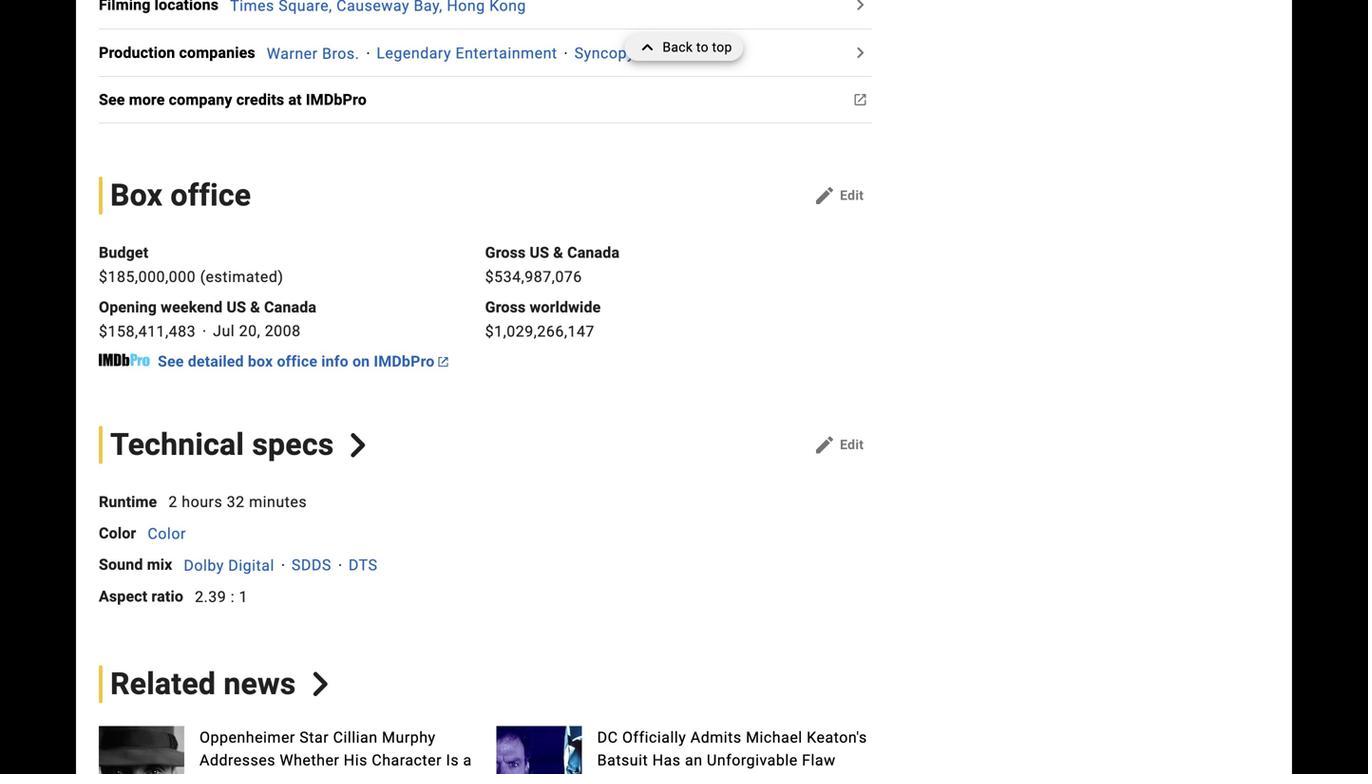 Task type: vqa. For each thing, say whether or not it's contained in the screenshot.


Task type: describe. For each thing, give the bounding box(es) containing it.
batsuit
[[598, 752, 649, 770]]

addresses
[[200, 752, 276, 770]]

(estimated)
[[200, 268, 284, 286]]

oppenheimer star cillian murphy addresses whether his character is link
[[99, 727, 474, 775]]

see detailed box office info on imdbpro
[[158, 353, 435, 371]]

2.39 : 1
[[195, 588, 248, 607]]

whether
[[280, 752, 340, 770]]

edit for gross us & canada $534,987,076
[[840, 188, 864, 203]]

launch inline image
[[439, 358, 448, 367]]

ratio
[[152, 588, 184, 606]]

on
[[353, 353, 370, 371]]

box
[[248, 353, 273, 371]]

opening weekend us & canada
[[99, 298, 317, 316]]

sound
[[99, 556, 143, 574]]

back to top
[[663, 39, 733, 55]]

dc officially admits michael keaton's batsuit has an unforgivable flaw image
[[497, 727, 582, 775]]

dc officially admits michael keaton's batsuit has an unforgivable flaw
[[598, 729, 868, 770]]

imdbpro inside see more company credits at imdbpro button
[[306, 91, 367, 109]]

$1,029,266,147
[[485, 322, 595, 341]]

cillian
[[333, 729, 378, 747]]

see more company credits at imdbpro button
[[99, 89, 378, 111]]

warner bros. button
[[267, 44, 360, 62]]

dolby digital
[[184, 557, 275, 575]]

$185,000,000
[[99, 268, 196, 286]]

2.39
[[195, 588, 226, 607]]

gross worldwide $1,029,266,147
[[485, 298, 601, 341]]

us inside gross us & canada $534,987,076
[[530, 244, 550, 262]]

aspect ratio
[[99, 588, 184, 606]]

2
[[169, 494, 178, 512]]

runtime
[[99, 494, 157, 512]]

digital
[[228, 557, 275, 575]]

admits
[[691, 729, 742, 747]]

related news
[[110, 667, 296, 703]]

production companies button
[[99, 41, 267, 64]]

box
[[110, 178, 163, 214]]

legendary
[[377, 44, 452, 62]]

flaw
[[802, 752, 836, 770]]

production
[[99, 44, 175, 62]]

edit button for gross us & canada $534,987,076
[[806, 181, 872, 211]]

syncopy
[[575, 44, 635, 62]]

an
[[685, 752, 703, 770]]

$158,411,483
[[99, 322, 196, 341]]

jul
[[213, 322, 235, 341]]

detailed
[[188, 353, 244, 371]]

company
[[169, 91, 232, 109]]

dts button
[[349, 557, 378, 575]]

jul 20, 2008
[[213, 322, 301, 341]]

minutes
[[249, 494, 307, 512]]

edit image
[[814, 434, 837, 457]]

entertainment
[[456, 44, 558, 62]]

chevron right inline image
[[308, 673, 333, 697]]

oppenheimer star cillian murphy addresses whether his character is a hero or villain image
[[99, 727, 184, 775]]

to
[[697, 39, 709, 55]]

gross for gross us & canada $534,987,076
[[485, 244, 526, 262]]

32
[[227, 494, 245, 512]]

sdds button
[[292, 557, 332, 575]]

specs
[[252, 427, 334, 463]]

dts
[[349, 557, 378, 575]]

news
[[224, 667, 296, 703]]

dolby digital button
[[184, 557, 275, 575]]

star
[[300, 729, 329, 747]]

see detailed box office info on imdbpro button
[[158, 353, 448, 371]]

:
[[231, 588, 235, 607]]

gross us & canada $534,987,076
[[485, 244, 620, 286]]

1 vertical spatial &
[[250, 298, 260, 316]]

warner
[[267, 44, 318, 62]]

back
[[663, 39, 693, 55]]



Task type: locate. For each thing, give the bounding box(es) containing it.
sound mix
[[99, 556, 172, 574]]

office down 2008
[[277, 353, 318, 371]]

&
[[554, 244, 564, 262], [250, 298, 260, 316]]

syncopy button
[[575, 44, 635, 62]]

3 see more image from the top
[[849, 89, 872, 111]]

0 horizontal spatial imdbpro
[[306, 91, 367, 109]]

0 horizontal spatial color
[[99, 525, 136, 543]]

warner bros.
[[267, 44, 360, 62]]

gross
[[485, 244, 526, 262], [485, 298, 526, 316]]

officially
[[623, 729, 687, 747]]

canada up worldwide
[[568, 244, 620, 262]]

edit right edit icon
[[840, 437, 864, 453]]

0 vertical spatial office
[[171, 178, 251, 214]]

color button
[[148, 525, 186, 543]]

edit button for 32
[[806, 430, 872, 461]]

top
[[713, 39, 733, 55]]

companies
[[179, 44, 256, 62]]

gross for gross worldwide $1,029,266,147
[[485, 298, 526, 316]]

0 horizontal spatial canada
[[264, 298, 317, 316]]

0 horizontal spatial see
[[99, 91, 125, 109]]

1 edit from the top
[[840, 188, 864, 203]]

2 edit from the top
[[840, 437, 864, 453]]

imdbpro right at on the left of page
[[306, 91, 367, 109]]

0 vertical spatial see more image
[[849, 0, 872, 16]]

sdds
[[292, 557, 332, 575]]

1 horizontal spatial imdbpro
[[374, 353, 435, 371]]

unforgivable
[[707, 752, 798, 770]]

0 vertical spatial edit button
[[806, 181, 872, 211]]

is
[[446, 752, 459, 770]]

oppenheimer
[[200, 729, 296, 747]]

1 horizontal spatial us
[[530, 244, 550, 262]]

production companies
[[99, 44, 256, 62]]

technical specs link
[[99, 427, 371, 465]]

1 horizontal spatial &
[[554, 244, 564, 262]]

2 gross from the top
[[485, 298, 526, 316]]

1 vertical spatial us
[[227, 298, 246, 316]]

legendary entertainment button
[[377, 44, 558, 62]]

opening
[[99, 298, 157, 316]]

dc
[[598, 729, 618, 747]]

aspect
[[99, 588, 148, 606]]

see more company credits at imdbpro
[[99, 91, 367, 109]]

1 see more image from the top
[[849, 0, 872, 16]]

us
[[530, 244, 550, 262], [227, 298, 246, 316]]

edit button
[[806, 181, 872, 211], [806, 430, 872, 461]]

his
[[344, 752, 368, 770]]

see more image
[[849, 0, 872, 16], [849, 41, 872, 64], [849, 89, 872, 111]]

back to top button
[[625, 34, 744, 61]]

technical specs
[[110, 427, 334, 463]]

color up mix
[[148, 525, 186, 543]]

edit right edit image in the top of the page
[[840, 188, 864, 203]]

1 edit button from the top
[[806, 181, 872, 211]]

& up jul 20, 2008
[[250, 298, 260, 316]]

weekend
[[161, 298, 223, 316]]

0 vertical spatial us
[[530, 244, 550, 262]]

has
[[653, 752, 681, 770]]

1 vertical spatial see more image
[[849, 41, 872, 64]]

michael
[[746, 729, 803, 747]]

$534,987,076
[[485, 268, 583, 286]]

1 vertical spatial imdbpro
[[374, 353, 435, 371]]

2 see more image from the top
[[849, 41, 872, 64]]

2 edit button from the top
[[806, 430, 872, 461]]

1 vertical spatial see
[[158, 353, 184, 371]]

hours
[[182, 494, 223, 512]]

edit
[[840, 188, 864, 203], [840, 437, 864, 453]]

0 vertical spatial edit
[[840, 188, 864, 203]]

more
[[129, 91, 165, 109]]

1 horizontal spatial color
[[148, 525, 186, 543]]

0 horizontal spatial &
[[250, 298, 260, 316]]

1 vertical spatial canada
[[264, 298, 317, 316]]

edit for 32
[[840, 437, 864, 453]]

dc officially admits michael keaton's batsuit has an unforgivable flaw link
[[497, 727, 872, 775]]

expand less image
[[636, 34, 663, 61]]

1 horizontal spatial office
[[277, 353, 318, 371]]

legendary entertainment
[[377, 44, 558, 62]]

color
[[99, 525, 136, 543], [148, 525, 186, 543]]

office
[[171, 178, 251, 214], [277, 353, 318, 371]]

chevron right inline image
[[346, 433, 371, 458]]

gross inside gross us & canada $534,987,076
[[485, 244, 526, 262]]

edit image
[[814, 185, 837, 207]]

imdbpro left launch inline "icon" in the left of the page
[[374, 353, 435, 371]]

gross inside the gross worldwide $1,029,266,147
[[485, 298, 526, 316]]

0 vertical spatial see
[[99, 91, 125, 109]]

credits
[[236, 91, 285, 109]]

2 hours 32 minutes
[[169, 494, 307, 512]]

see inside see more company credits at imdbpro button
[[99, 91, 125, 109]]

2 vertical spatial see more image
[[849, 89, 872, 111]]

0 horizontal spatial office
[[171, 178, 251, 214]]

color up sound
[[99, 525, 136, 543]]

20,
[[239, 322, 261, 341]]

gross down $534,987,076
[[485, 298, 526, 316]]

0 vertical spatial gross
[[485, 244, 526, 262]]

1 vertical spatial edit button
[[806, 430, 872, 461]]

see left more
[[99, 91, 125, 109]]

related news link
[[99, 666, 333, 704]]

0 vertical spatial imdbpro
[[306, 91, 367, 109]]

technical
[[110, 427, 244, 463]]

dolby
[[184, 557, 224, 575]]

0 vertical spatial canada
[[568, 244, 620, 262]]

us up $534,987,076
[[530, 244, 550, 262]]

1 horizontal spatial canada
[[568, 244, 620, 262]]

& inside gross us & canada $534,987,076
[[554, 244, 564, 262]]

murphy
[[382, 729, 436, 747]]

bros.
[[322, 44, 360, 62]]

office up budget $185,000,000 (estimated)
[[171, 178, 251, 214]]

at
[[288, 91, 302, 109]]

see down $158,411,483
[[158, 353, 184, 371]]

1 gross from the top
[[485, 244, 526, 262]]

info
[[322, 353, 349, 371]]

1 vertical spatial edit
[[840, 437, 864, 453]]

1 vertical spatial gross
[[485, 298, 526, 316]]

canada inside gross us & canada $534,987,076
[[568, 244, 620, 262]]

gross up $534,987,076
[[485, 244, 526, 262]]

oppenheimer star cillian murphy addresses whether his character is 
[[200, 729, 472, 775]]

see for see more company credits at imdbpro
[[99, 91, 125, 109]]

1 horizontal spatial see
[[158, 353, 184, 371]]

1 vertical spatial office
[[277, 353, 318, 371]]

mix
[[147, 556, 172, 574]]

imdbpro
[[306, 91, 367, 109], [374, 353, 435, 371]]

0 vertical spatial &
[[554, 244, 564, 262]]

character
[[372, 752, 442, 770]]

worldwide
[[530, 298, 601, 316]]

canada
[[568, 244, 620, 262], [264, 298, 317, 316]]

us up jul
[[227, 298, 246, 316]]

budget $185,000,000 (estimated)
[[99, 244, 284, 286]]

0 horizontal spatial us
[[227, 298, 246, 316]]

1
[[239, 588, 248, 607]]

canada up 2008
[[264, 298, 317, 316]]

budget
[[99, 244, 149, 262]]

keaton's
[[807, 729, 868, 747]]

& up $534,987,076
[[554, 244, 564, 262]]

2008
[[265, 322, 301, 341]]

box office
[[110, 178, 251, 214]]

related
[[110, 667, 216, 703]]

see for see detailed box office info on imdbpro
[[158, 353, 184, 371]]



